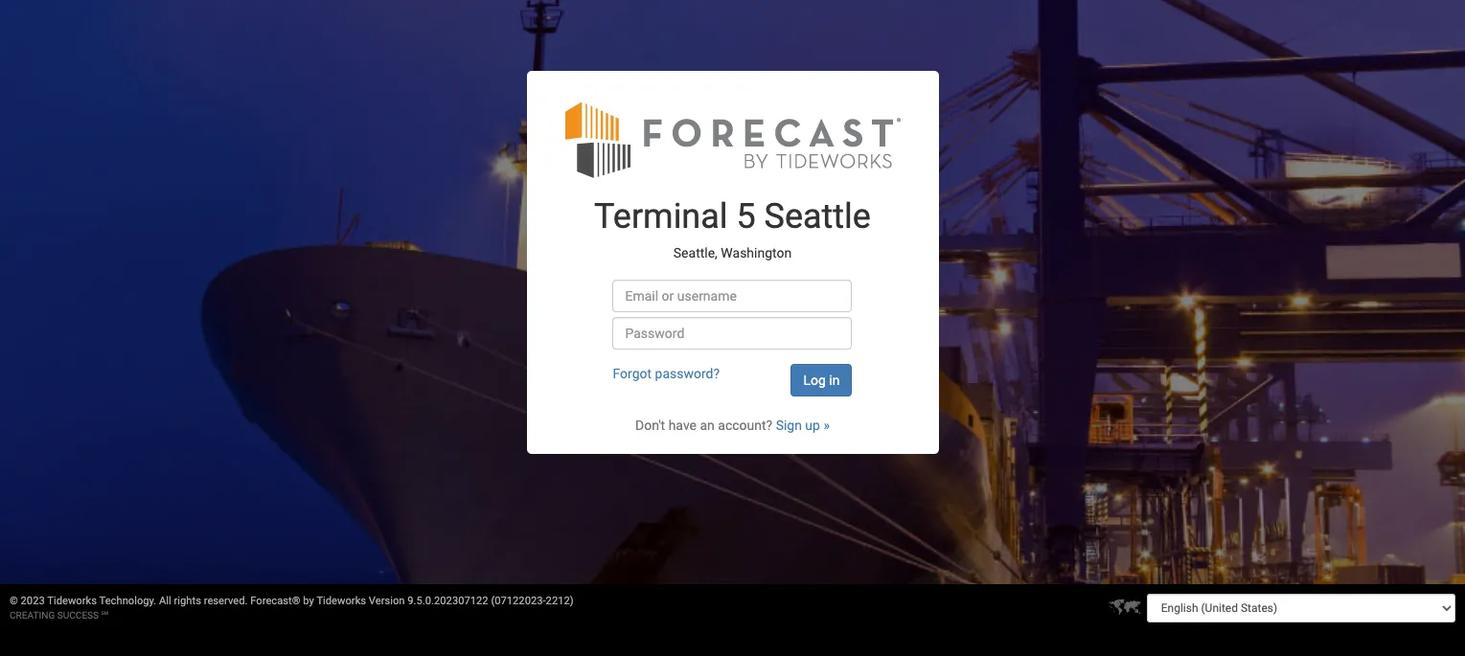 Task type: describe. For each thing, give the bounding box(es) containing it.
terminal 5 seattle seattle, washington
[[594, 196, 871, 260]]

up
[[805, 418, 820, 433]]

2 tideworks from the left
[[317, 595, 366, 608]]

in
[[829, 373, 840, 388]]

2212)
[[546, 595, 574, 608]]

sign up » link
[[776, 418, 830, 433]]

℠
[[101, 611, 108, 621]]

1 tideworks from the left
[[47, 595, 97, 608]]

forecast®
[[250, 595, 301, 608]]

9.5.0.202307122
[[408, 595, 488, 608]]

washington
[[721, 245, 792, 260]]

seattle
[[764, 196, 871, 237]]

password?
[[655, 366, 720, 381]]

forecast® by tideworks image
[[565, 100, 900, 179]]

Email or username text field
[[613, 280, 853, 312]]

don't have an account? sign up »
[[635, 418, 830, 433]]

account?
[[718, 418, 773, 433]]

creating
[[10, 611, 55, 621]]

sign
[[776, 418, 802, 433]]

5
[[737, 196, 756, 237]]

all
[[159, 595, 171, 608]]



Task type: locate. For each thing, give the bounding box(es) containing it.
success
[[57, 611, 99, 621]]

(07122023-
[[491, 595, 546, 608]]

an
[[700, 418, 715, 433]]

rights
[[174, 595, 201, 608]]

»
[[824, 418, 830, 433]]

reserved.
[[204, 595, 248, 608]]

technology.
[[99, 595, 156, 608]]

seattle,
[[674, 245, 718, 260]]

© 2023 tideworks technology. all rights reserved. forecast® by tideworks version 9.5.0.202307122 (07122023-2212) creating success ℠
[[10, 595, 574, 621]]

forgot password? link
[[613, 366, 720, 381]]

forgot password? log in
[[613, 366, 840, 388]]

tideworks up success
[[47, 595, 97, 608]]

2023
[[21, 595, 45, 608]]

tideworks
[[47, 595, 97, 608], [317, 595, 366, 608]]

log
[[804, 373, 826, 388]]

0 horizontal spatial tideworks
[[47, 595, 97, 608]]

©
[[10, 595, 18, 608]]

don't
[[635, 418, 665, 433]]

1 horizontal spatial tideworks
[[317, 595, 366, 608]]

forgot
[[613, 366, 652, 381]]

by
[[303, 595, 314, 608]]

Password password field
[[613, 317, 853, 350]]

log in button
[[791, 364, 853, 397]]

have
[[669, 418, 697, 433]]

tideworks right by
[[317, 595, 366, 608]]

version
[[369, 595, 405, 608]]

terminal
[[594, 196, 728, 237]]



Task type: vqa. For each thing, say whether or not it's contained in the screenshot.
password?
yes



